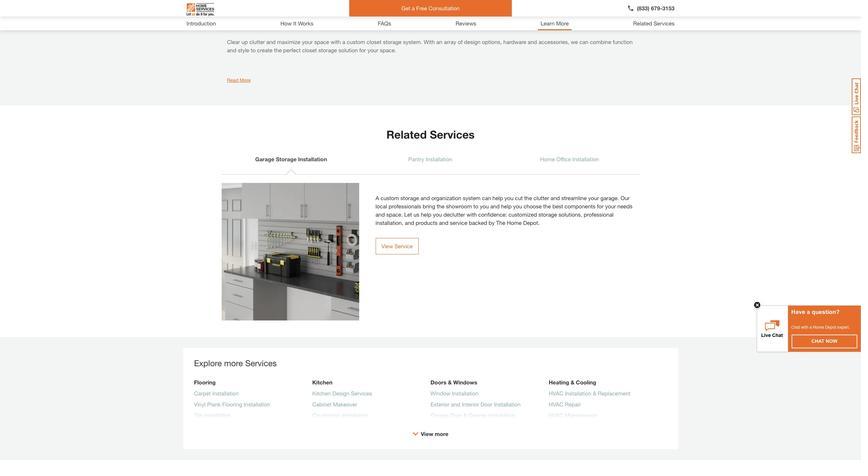 Task type: vqa. For each thing, say whether or not it's contained in the screenshot.
7.1 Cu. Ft. Top Freezer Refrigerator In Stainless Steel Look image
no



Task type: describe. For each thing, give the bounding box(es) containing it.
chat with a home depot expert.
[[792, 325, 850, 330]]

question?
[[812, 309, 840, 315]]

for inside a custom storage and organization system can help you cut the clutter and streamline your garage. our local professionals bring the showroom to you and help you choose the best components for your needs and space. let us help you declutter with confidence: customized storage solutions, professional installation, and products and service backed by the home depot.
[[597, 203, 604, 210]]

do it for you logo image
[[187, 0, 214, 19]]

backed
[[469, 219, 487, 226]]

a
[[376, 195, 379, 201]]

hvac for hvac maintenance
[[549, 412, 564, 419]]

1 horizontal spatial flooring
[[222, 401, 242, 408]]

hvac maintenance link
[[549, 411, 597, 422]]

storage
[[276, 156, 297, 162]]

view more
[[421, 431, 449, 437]]

tile
[[194, 412, 203, 419]]

exterior and interior door installation link
[[431, 400, 521, 411]]

with inside a custom storage and organization system can help you cut the clutter and streamline your garage. our local professionals bring the showroom to you and help you choose the best components for your needs and space. let us help you declutter with confidence: customized storage solutions, professional installation, and products and service backed by the home depot.
[[467, 211, 477, 218]]

for inside clear up clutter and maximize your space with a custom closet storage system. with an array of design options, hardware and accessories, we can combine function and style to create the perfect closet storage solution for your space.
[[360, 47, 366, 53]]

hardware
[[504, 39, 526, 45]]

kitchen design services link
[[312, 389, 372, 400]]

system
[[463, 195, 481, 201]]

combine
[[590, 39, 612, 45]]

(833) 679-3153 link
[[628, 4, 675, 12]]

read
[[227, 77, 238, 83]]

components
[[565, 203, 596, 210]]

and down window installation link
[[451, 401, 461, 408]]

can inside a custom storage and organization system can help you cut the clutter and streamline your garage. our local professionals bring the showroom to you and help you choose the best components for your needs and space. let us help you declutter with confidence: customized storage solutions, professional installation, and products and service backed by the home depot.
[[482, 195, 491, 201]]

office
[[557, 156, 571, 162]]

exterior and interior door installation
[[431, 401, 521, 408]]

repair
[[565, 401, 581, 408]]

more for explore
[[224, 358, 243, 368]]

with
[[424, 39, 435, 45]]

clutter inside clear up clutter and maximize your space with a custom closet storage system. with an array of design options, hardware and accessories, we can combine function and style to create the perfect closet storage solution for your space.
[[249, 39, 265, 45]]

service
[[395, 243, 413, 249]]

hvac repair
[[549, 401, 581, 408]]

garage for garage door & opener installation
[[431, 412, 449, 419]]

can inside clear up clutter and maximize your space with a custom closet storage system. with an array of design options, hardware and accessories, we can combine function and style to create the perfect closet storage solution for your space.
[[580, 39, 589, 45]]

1 vertical spatial related
[[387, 128, 427, 141]]

679-
[[651, 5, 663, 11]]

professionals
[[389, 203, 421, 210]]

space. inside a custom storage and organization system can help you cut the clutter and streamline your garage. our local professionals bring the showroom to you and help you choose the best components for your needs and space. let us help you declutter with confidence: customized storage solutions, professional installation, and products and service backed by the home depot.
[[387, 211, 403, 218]]

free
[[416, 5, 427, 11]]

cut
[[515, 195, 523, 201]]

hvac installation & replacement
[[549, 390, 631, 397]]

options,
[[482, 39, 502, 45]]

replacement
[[598, 390, 631, 397]]

hvac for hvac installation & replacement
[[549, 390, 564, 397]]

and down local
[[376, 211, 385, 218]]

your left space
[[302, 39, 313, 45]]

kitchen for kitchen design services
[[312, 390, 331, 397]]

and down clear
[[227, 47, 236, 53]]

0 horizontal spatial flooring
[[194, 379, 216, 386]]

2 horizontal spatial with
[[802, 325, 809, 330]]

storage down best
[[539, 211, 557, 218]]

your right the solution
[[368, 47, 378, 53]]

the
[[496, 219, 506, 226]]

get
[[402, 5, 410, 11]]

needs
[[618, 203, 633, 210]]

countertop
[[312, 412, 340, 419]]

chat now
[[812, 338, 838, 344]]

customized
[[509, 211, 537, 218]]

function
[[613, 39, 633, 45]]

you left cut at the top
[[505, 195, 514, 201]]

feedback link image
[[852, 116, 861, 153]]

design
[[333, 390, 350, 397]]

windows
[[453, 379, 478, 386]]

explore
[[194, 358, 222, 368]]

design
[[464, 39, 481, 45]]

0 vertical spatial home
[[540, 156, 555, 162]]

services inside kitchen design services link
[[351, 390, 372, 397]]

and down declutter
[[439, 219, 449, 226]]

countertop installation
[[312, 412, 368, 419]]

and up confidence:
[[491, 203, 500, 210]]

view for view service
[[382, 243, 393, 249]]

us
[[414, 211, 420, 218]]

professional
[[584, 211, 614, 218]]

more for learn more
[[556, 20, 569, 26]]

the inside clear up clutter and maximize your space with a custom closet storage system. with an array of design options, hardware and accessories, we can combine function and style to create the perfect closet storage solution for your space.
[[274, 47, 282, 53]]

carpet
[[194, 390, 211, 397]]

up
[[242, 39, 248, 45]]

hvac repair link
[[549, 400, 581, 411]]

home office installation
[[540, 156, 599, 162]]

now
[[826, 338, 838, 344]]

and down let
[[405, 219, 414, 226]]

clutter inside a custom storage and organization system can help you cut the clutter and streamline your garage. our local professionals bring the showroom to you and help you choose the best components for your needs and space. let us help you declutter with confidence: customized storage solutions, professional installation, and products and service backed by the home depot.
[[534, 195, 549, 201]]

let
[[404, 211, 412, 218]]

it
[[293, 20, 297, 26]]

0 horizontal spatial door
[[450, 412, 462, 419]]

custom inside clear up clutter and maximize your space with a custom closet storage system. with an array of design options, hardware and accessories, we can combine function and style to create the perfect closet storage solution for your space.
[[347, 39, 365, 45]]

a inside button
[[412, 5, 415, 11]]

choose
[[524, 203, 542, 210]]

carpet installation link
[[194, 389, 239, 400]]

to inside a custom storage and organization system can help you cut the clutter and streamline your garage. our local professionals bring the showroom to you and help you choose the best components for your needs and space. let us help you declutter with confidence: customized storage solutions, professional installation, and products and service backed by the home depot.
[[474, 203, 479, 210]]

and up best
[[551, 195, 560, 201]]

space
[[314, 39, 329, 45]]

showroom
[[446, 203, 472, 210]]

hvac installation & replacement link
[[549, 389, 631, 400]]

service
[[450, 219, 468, 226]]

3153
[[663, 5, 675, 11]]

have
[[792, 309, 806, 315]]

works
[[298, 20, 314, 26]]

1 horizontal spatial related services
[[634, 20, 675, 26]]

cabinet makeover link
[[312, 400, 357, 411]]

view service
[[382, 243, 413, 249]]

consultation
[[429, 5, 460, 11]]

heating & cooling
[[549, 379, 597, 386]]

garage storage installation
[[255, 156, 327, 162]]

& right doors
[[448, 379, 452, 386]]

a right have
[[807, 309, 811, 315]]

hvac for hvac repair
[[549, 401, 564, 408]]

doors
[[431, 379, 447, 386]]

read more
[[227, 77, 251, 83]]

carpet installation
[[194, 390, 239, 397]]



Task type: locate. For each thing, give the bounding box(es) containing it.
tile installation
[[194, 412, 231, 419]]

1 horizontal spatial can
[[580, 39, 589, 45]]

storage down faqs
[[383, 39, 402, 45]]

0 vertical spatial kitchen
[[312, 379, 333, 386]]

cabinet makeover
[[312, 401, 357, 408]]

0 horizontal spatial home
[[507, 219, 522, 226]]

0 vertical spatial to
[[251, 47, 256, 53]]

hvac inside hvac repair link
[[549, 401, 564, 408]]

the left best
[[543, 203, 551, 210]]

streamline
[[562, 195, 587, 201]]

more down exterior
[[435, 431, 449, 437]]

opener
[[469, 412, 487, 419]]

more right learn on the top right
[[556, 20, 569, 26]]

0 vertical spatial view
[[382, 243, 393, 249]]

0 horizontal spatial clutter
[[249, 39, 265, 45]]

maintenance
[[565, 412, 597, 419]]

an
[[437, 39, 443, 45]]

with right space
[[331, 39, 341, 45]]

live chat image
[[852, 78, 861, 115]]

by
[[489, 219, 495, 226]]

1 horizontal spatial more
[[556, 20, 569, 26]]

1 horizontal spatial related
[[634, 20, 652, 26]]

0 vertical spatial flooring
[[194, 379, 216, 386]]

flooring right plank
[[222, 401, 242, 408]]

explore more services
[[194, 358, 277, 368]]

0 vertical spatial more
[[224, 358, 243, 368]]

clear
[[227, 39, 240, 45]]

introduction
[[187, 20, 216, 26]]

plank
[[207, 401, 221, 408]]

1 horizontal spatial clutter
[[534, 195, 549, 201]]

space. up installation,
[[387, 211, 403, 218]]

1 vertical spatial space.
[[387, 211, 403, 218]]

0 vertical spatial closet
[[367, 39, 382, 45]]

more for read more
[[240, 77, 251, 83]]

home
[[540, 156, 555, 162], [507, 219, 522, 226], [813, 325, 824, 330]]

can
[[580, 39, 589, 45], [482, 195, 491, 201]]

hvac down heating
[[549, 390, 564, 397]]

1 horizontal spatial more
[[435, 431, 449, 437]]

expert.
[[838, 325, 850, 330]]

the right create on the top of the page
[[274, 47, 282, 53]]

can right system
[[482, 195, 491, 201]]

space. inside clear up clutter and maximize your space with a custom closet storage system. with an array of design options, hardware and accessories, we can combine function and style to create the perfect closet storage solution for your space.
[[380, 47, 396, 53]]

& left cooling
[[571, 379, 575, 386]]

get a free consultation button
[[349, 0, 512, 17]]

garage
[[255, 156, 275, 162], [431, 412, 449, 419]]

with up the backed
[[467, 211, 477, 218]]

of
[[458, 39, 463, 45]]

declutter
[[444, 211, 465, 218]]

the right cut at the top
[[525, 195, 532, 201]]

get a free consultation
[[402, 5, 460, 11]]

doors & windows
[[431, 379, 478, 386]]

1 horizontal spatial closet
[[367, 39, 382, 45]]

1 vertical spatial more
[[240, 77, 251, 83]]

custom up the solution
[[347, 39, 365, 45]]

a right chat
[[810, 325, 812, 330]]

hvac inside hvac maintenance link
[[549, 412, 564, 419]]

you down bring
[[433, 211, 442, 218]]

interior
[[462, 401, 479, 408]]

related services down (833) 679-3153 link
[[634, 20, 675, 26]]

clutter
[[249, 39, 265, 45], [534, 195, 549, 201]]

countertop installation link
[[312, 411, 368, 422]]

0 horizontal spatial with
[[331, 39, 341, 45]]

home down customized
[[507, 219, 522, 226]]

1 horizontal spatial for
[[597, 203, 604, 210]]

2 hvac from the top
[[549, 401, 564, 408]]

depot
[[826, 325, 837, 330]]

0 horizontal spatial related services
[[387, 128, 475, 141]]

0 vertical spatial more
[[556, 20, 569, 26]]

closet down faqs
[[367, 39, 382, 45]]

accessories,
[[539, 39, 570, 45]]

1 horizontal spatial home
[[540, 156, 555, 162]]

custom
[[347, 39, 365, 45], [381, 195, 399, 201]]

1 vertical spatial kitchen
[[312, 390, 331, 397]]

and
[[266, 39, 276, 45], [528, 39, 537, 45], [227, 47, 236, 53], [421, 195, 430, 201], [551, 195, 560, 201], [491, 203, 500, 210], [376, 211, 385, 218], [405, 219, 414, 226], [439, 219, 449, 226], [451, 401, 461, 408]]

0 vertical spatial door
[[481, 401, 493, 408]]

1 vertical spatial custom
[[381, 195, 399, 201]]

hvac down hvac repair link
[[549, 412, 564, 419]]

2 vertical spatial help
[[421, 211, 432, 218]]

door down the interior
[[450, 412, 462, 419]]

1 horizontal spatial to
[[474, 203, 479, 210]]

1 kitchen from the top
[[312, 379, 333, 386]]

2 vertical spatial with
[[802, 325, 809, 330]]

products
[[416, 219, 438, 226]]

0 horizontal spatial can
[[482, 195, 491, 201]]

view for view more
[[421, 431, 434, 437]]

view left service
[[382, 243, 393, 249]]

for
[[360, 47, 366, 53], [597, 203, 604, 210]]

a custom storage and organization system can help you cut the clutter and streamline your garage. our local professionals bring the showroom to you and help you choose the best components for your needs and space. let us help you declutter with confidence: customized storage solutions, professional installation, and products and service backed by the home depot.
[[376, 195, 633, 226]]

door up opener
[[481, 401, 493, 408]]

0 horizontal spatial related
[[387, 128, 427, 141]]

&
[[448, 379, 452, 386], [571, 379, 575, 386], [593, 390, 597, 397], [464, 412, 467, 419]]

organization
[[432, 195, 462, 201]]

a up the solution
[[343, 39, 345, 45]]

0 vertical spatial garage
[[255, 156, 275, 162]]

vinyl
[[194, 401, 206, 408]]

to down system
[[474, 203, 479, 210]]

0 vertical spatial with
[[331, 39, 341, 45]]

0 horizontal spatial view
[[382, 243, 393, 249]]

1 vertical spatial view
[[421, 431, 434, 437]]

view inside view service link
[[382, 243, 393, 249]]

garage.
[[601, 195, 619, 201]]

confidence:
[[479, 211, 507, 218]]

flooring
[[194, 379, 216, 386], [222, 401, 242, 408]]

how
[[281, 20, 292, 26]]

storage up professionals
[[401, 195, 419, 201]]

0 horizontal spatial more
[[224, 358, 243, 368]]

0 vertical spatial hvac
[[549, 390, 564, 397]]

pantry
[[409, 156, 424, 162]]

1 horizontal spatial view
[[421, 431, 434, 437]]

view
[[382, 243, 393, 249], [421, 431, 434, 437]]

1 vertical spatial door
[[450, 412, 462, 419]]

0 vertical spatial related services
[[634, 20, 675, 26]]

for up professional
[[597, 203, 604, 210]]

bring
[[423, 203, 435, 210]]

local
[[376, 203, 387, 210]]

garage left storage
[[255, 156, 275, 162]]

faqs
[[378, 20, 391, 26]]

view service link
[[376, 238, 419, 255]]

kitchen for kitchen
[[312, 379, 333, 386]]

cooling
[[576, 379, 597, 386]]

1 vertical spatial clutter
[[534, 195, 549, 201]]

to right style
[[251, 47, 256, 53]]

solution
[[339, 47, 358, 53]]

you up confidence:
[[480, 203, 489, 210]]

system.
[[403, 39, 422, 45]]

makeover
[[333, 401, 357, 408]]

related services up pantry installation
[[387, 128, 475, 141]]

closet down space
[[302, 47, 317, 53]]

0 horizontal spatial for
[[360, 47, 366, 53]]

style
[[238, 47, 249, 53]]

flooring up carpet
[[194, 379, 216, 386]]

hvac maintenance
[[549, 412, 597, 419]]

for right the solution
[[360, 47, 366, 53]]

clutter up choose
[[534, 195, 549, 201]]

1 vertical spatial help
[[501, 203, 512, 210]]

more for view
[[435, 431, 449, 437]]

home inside a custom storage and organization system can help you cut the clutter and streamline your garage. our local professionals bring the showroom to you and help you choose the best components for your needs and space. let us help you declutter with confidence: customized storage solutions, professional installation, and products and service backed by the home depot.
[[507, 219, 522, 226]]

custom up local
[[381, 195, 399, 201]]

garage door & opener installation link
[[431, 411, 515, 422]]

0 horizontal spatial closet
[[302, 47, 317, 53]]

1 vertical spatial with
[[467, 211, 477, 218]]

create
[[257, 47, 273, 53]]

3 hvac from the top
[[549, 412, 564, 419]]

hvac left repair
[[549, 401, 564, 408]]

1 vertical spatial hvac
[[549, 401, 564, 408]]

0 horizontal spatial to
[[251, 47, 256, 53]]

0 vertical spatial related
[[634, 20, 652, 26]]

0 vertical spatial clutter
[[249, 39, 265, 45]]

0 vertical spatial space.
[[380, 47, 396, 53]]

with
[[331, 39, 341, 45], [467, 211, 477, 218], [802, 325, 809, 330]]

home left the depot at the right bottom
[[813, 325, 824, 330]]

your up 'components'
[[588, 195, 599, 201]]

tile installation link
[[194, 411, 231, 422]]

hvac inside hvac installation & replacement link
[[549, 390, 564, 397]]

1 vertical spatial closet
[[302, 47, 317, 53]]

1 vertical spatial more
[[435, 431, 449, 437]]

the down organization
[[437, 203, 445, 210]]

chat
[[812, 338, 825, 344]]

1 vertical spatial home
[[507, 219, 522, 226]]

custom inside a custom storage and organization system can help you cut the clutter and streamline your garage. our local professionals bring the showroom to you and help you choose the best components for your needs and space. let us help you declutter with confidence: customized storage solutions, professional installation, and products and service backed by the home depot.
[[381, 195, 399, 201]]

2 kitchen from the top
[[312, 390, 331, 397]]

1 horizontal spatial custom
[[381, 195, 399, 201]]

space.
[[380, 47, 396, 53], [387, 211, 403, 218]]

1 horizontal spatial with
[[467, 211, 477, 218]]

0 horizontal spatial custom
[[347, 39, 365, 45]]

home left office
[[540, 156, 555, 162]]

garage for garage storage installation
[[255, 156, 275, 162]]

1 vertical spatial garage
[[431, 412, 449, 419]]

and up create on the top of the page
[[266, 39, 276, 45]]

installation,
[[376, 219, 404, 226]]

& inside garage door & opener installation link
[[464, 412, 467, 419]]

2 horizontal spatial home
[[813, 325, 824, 330]]

1 vertical spatial flooring
[[222, 401, 242, 408]]

more right read
[[240, 77, 251, 83]]

view down exterior
[[421, 431, 434, 437]]

vinyl plank flooring installation link
[[194, 400, 270, 411]]

more
[[224, 358, 243, 368], [435, 431, 449, 437]]

1 horizontal spatial door
[[481, 401, 493, 408]]

reviews
[[456, 20, 476, 26]]

perfect
[[283, 47, 301, 53]]

0 horizontal spatial more
[[240, 77, 251, 83]]

2 vertical spatial hvac
[[549, 412, 564, 419]]

1 horizontal spatial garage
[[431, 412, 449, 419]]

to
[[251, 47, 256, 53], [474, 203, 479, 210]]

heating
[[549, 379, 569, 386]]

0 vertical spatial custom
[[347, 39, 365, 45]]

1 vertical spatial can
[[482, 195, 491, 201]]

to inside clear up clutter and maximize your space with a custom closet storage system. with an array of design options, hardware and accessories, we can combine function and style to create the perfect closet storage solution for your space.
[[251, 47, 256, 53]]

0 vertical spatial can
[[580, 39, 589, 45]]

learn
[[541, 20, 555, 26]]

1 vertical spatial to
[[474, 203, 479, 210]]

0 vertical spatial for
[[360, 47, 366, 53]]

storage down space
[[319, 47, 337, 53]]

you down cut at the top
[[513, 203, 522, 210]]

cabinet
[[312, 401, 332, 408]]

related up "pantry"
[[387, 128, 427, 141]]

can right we
[[580, 39, 589, 45]]

related down (833)
[[634, 20, 652, 26]]

space. down faqs
[[380, 47, 396, 53]]

how it works
[[281, 20, 314, 26]]

2 vertical spatial home
[[813, 325, 824, 330]]

garage down exterior
[[431, 412, 449, 419]]

chat now link
[[792, 335, 857, 348]]

1 hvac from the top
[[549, 390, 564, 397]]

more right explore
[[224, 358, 243, 368]]

a right get
[[412, 5, 415, 11]]

the
[[274, 47, 282, 53], [525, 195, 532, 201], [437, 203, 445, 210], [543, 203, 551, 210]]

1 vertical spatial related services
[[387, 128, 475, 141]]

depot.
[[523, 219, 540, 226]]

& inside hvac installation & replacement link
[[593, 390, 597, 397]]

with inside clear up clutter and maximize your space with a custom closet storage system. with an array of design options, hardware and accessories, we can combine function and style to create the perfect closet storage solution for your space.
[[331, 39, 341, 45]]

0 horizontal spatial garage
[[255, 156, 275, 162]]

maximize
[[277, 39, 301, 45]]

and right hardware
[[528, 39, 537, 45]]

& down cooling
[[593, 390, 597, 397]]

a
[[412, 5, 415, 11], [343, 39, 345, 45], [807, 309, 811, 315], [810, 325, 812, 330]]

array
[[444, 39, 456, 45]]

clutter up create on the top of the page
[[249, 39, 265, 45]]

and up bring
[[421, 195, 430, 201]]

1 vertical spatial for
[[597, 203, 604, 210]]

a inside clear up clutter and maximize your space with a custom closet storage system. with an array of design options, hardware and accessories, we can combine function and style to create the perfect closet storage solution for your space.
[[343, 39, 345, 45]]

window
[[431, 390, 451, 397]]

your down garage.
[[605, 203, 616, 210]]

with right chat
[[802, 325, 809, 330]]

0 vertical spatial help
[[493, 195, 503, 201]]

kitchen design services
[[312, 390, 372, 397]]

& down the interior
[[464, 412, 467, 419]]



